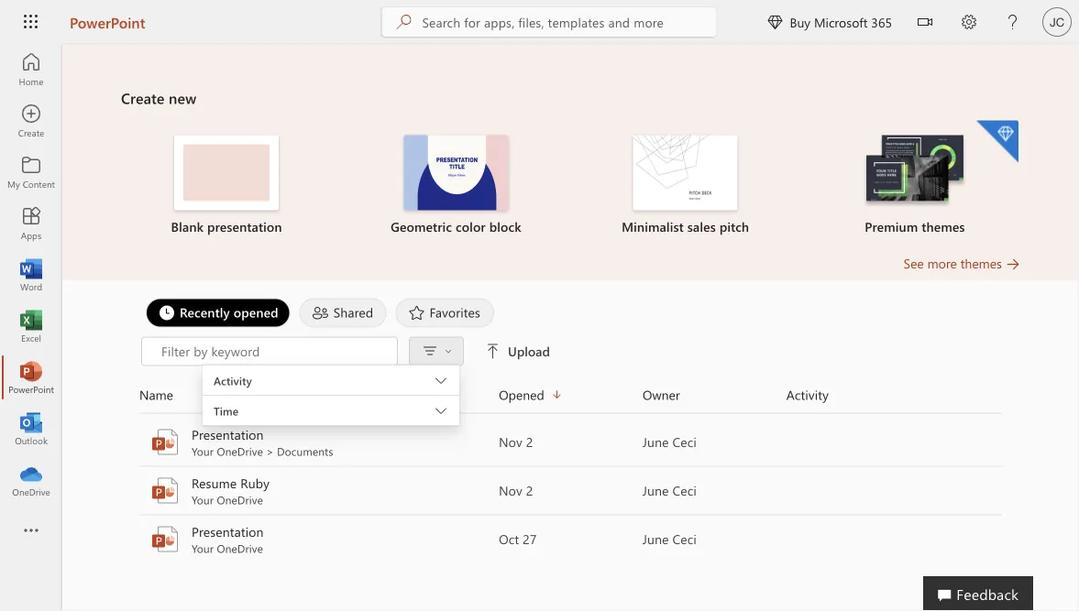 Task type: describe. For each thing, give the bounding box(es) containing it.
june ceci for presentation your onedrive
[[643, 531, 697, 548]]

upload
[[508, 343, 550, 360]]

geometric color block
[[391, 218, 522, 235]]

geometric color block element
[[352, 135, 560, 236]]

create new main content
[[62, 44, 1079, 564]]

view more apps image
[[22, 523, 40, 541]]

favorites element
[[396, 298, 494, 328]]

 button
[[903, 0, 947, 47]]

premium themes image
[[863, 135, 967, 209]]

recently opened tab
[[141, 298, 295, 328]]

shared element
[[300, 298, 386, 328]]

onedrive image
[[22, 471, 40, 490]]

premium
[[865, 218, 918, 235]]

name presentation cell for oct 27
[[139, 523, 499, 556]]

presentation for nov 2
[[192, 426, 264, 443]]

block
[[489, 218, 522, 235]]

ceci for presentation your onedrive
[[673, 531, 697, 548]]

menu inside displaying 3 out of 6 files. status
[[203, 365, 459, 366]]

premium templates diamond image
[[977, 121, 1019, 163]]

create
[[121, 88, 165, 108]]

june for presentation your onedrive > documents
[[643, 434, 669, 451]]

nov 2 for resume ruby
[[499, 482, 533, 499]]

create image
[[22, 112, 40, 130]]

pitch
[[720, 218, 749, 235]]

excel image
[[22, 317, 40, 336]]


[[486, 344, 501, 359]]

powerpoint image for presentation your onedrive
[[150, 525, 180, 554]]

themes inside list
[[922, 218, 965, 235]]

powerpoint image for presentation your onedrive > documents
[[150, 428, 180, 457]]

 upload
[[486, 343, 550, 360]]

blank presentation element
[[123, 135, 330, 236]]

microsoft
[[814, 13, 868, 30]]

powerpoint
[[70, 12, 145, 32]]

your inside 'resume ruby your onedrive'
[[192, 493, 214, 508]]

premium themes element
[[811, 121, 1019, 236]]

owner button
[[643, 385, 787, 406]]

recently opened
[[180, 304, 279, 321]]

home image
[[22, 61, 40, 79]]

nov 2 for presentation
[[499, 434, 533, 451]]

new
[[169, 88, 197, 108]]

name
[[139, 387, 173, 403]]

onedrive for nov 2
[[217, 444, 263, 459]]

ceci for resume ruby your onedrive
[[673, 482, 697, 499]]

your for oct 27
[[192, 542, 214, 556]]

more
[[928, 255, 957, 272]]

time
[[214, 404, 239, 419]]

june ceci for resume ruby your onedrive
[[643, 482, 697, 499]]

name button
[[139, 385, 499, 406]]

presentation your onedrive
[[192, 524, 264, 556]]

oct
[[499, 531, 519, 548]]

june ceci for presentation your onedrive > documents
[[643, 434, 697, 451]]

row inside create new main content
[[139, 385, 1002, 414]]

shared
[[334, 304, 373, 321]]

sales
[[688, 218, 716, 235]]

recently
[[180, 304, 230, 321]]

blank
[[171, 218, 204, 235]]

365
[[872, 13, 892, 30]]

june for presentation your onedrive
[[643, 531, 669, 548]]

jc button
[[1035, 0, 1079, 44]]

2 for presentation
[[526, 434, 533, 451]]

jc
[[1050, 15, 1065, 29]]

presentation for oct 27
[[192, 524, 264, 541]]

color
[[456, 218, 486, 235]]

presentation
[[207, 218, 282, 235]]

see
[[904, 255, 924, 272]]


[[445, 348, 452, 355]]

presentation your onedrive > documents
[[192, 426, 333, 459]]



Task type: vqa. For each thing, say whether or not it's contained in the screenshot.
Excel inside tooltip
no



Task type: locate. For each thing, give the bounding box(es) containing it.
1 nov from the top
[[499, 434, 523, 451]]

feedback button
[[924, 577, 1033, 612]]

name presentation cell down name resume ruby cell
[[139, 523, 499, 556]]

opened
[[234, 304, 279, 321]]

1 your from the top
[[192, 444, 214, 459]]

nov
[[499, 434, 523, 451], [499, 482, 523, 499]]

tab list
[[141, 298, 1000, 328]]

0 vertical spatial nov 2
[[499, 434, 533, 451]]


[[768, 15, 783, 29]]

row
[[139, 385, 1002, 414]]

owner
[[643, 387, 680, 403]]

3 june from the top
[[643, 531, 669, 548]]

documents
[[277, 444, 333, 459]]

0 vertical spatial ceci
[[673, 434, 697, 451]]

1 2 from the top
[[526, 434, 533, 451]]

0 vertical spatial june ceci
[[643, 434, 697, 451]]

1 vertical spatial name presentation cell
[[139, 523, 499, 556]]

2 presentation from the top
[[192, 524, 264, 541]]

powerpoint image inside name resume ruby cell
[[150, 476, 180, 506]]

1 name presentation cell from the top
[[139, 426, 499, 459]]

outlook image
[[22, 420, 40, 438]]

name resume ruby cell
[[139, 475, 499, 508]]

list
[[121, 119, 1021, 254]]

2 vertical spatial june ceci
[[643, 531, 697, 548]]

opened
[[499, 387, 544, 403]]

june ceci
[[643, 434, 697, 451], [643, 482, 697, 499], [643, 531, 697, 548]]

onedrive
[[217, 444, 263, 459], [217, 493, 263, 508], [217, 542, 263, 556]]

1 ceci from the top
[[673, 434, 697, 451]]

onedrive left >
[[217, 444, 263, 459]]

1 vertical spatial nov 2
[[499, 482, 533, 499]]

apps image
[[22, 215, 40, 233]]

nov up oct
[[499, 482, 523, 499]]

displaying 3 out of 6 files. status
[[141, 337, 982, 430]]

1 june from the top
[[643, 434, 669, 451]]

your down resume
[[192, 493, 214, 508]]

3 ceci from the top
[[673, 531, 697, 548]]

feedback
[[957, 584, 1019, 604]]

2 down "opened"
[[526, 434, 533, 451]]


[[918, 15, 933, 29]]

powerpoint banner
[[0, 0, 1079, 47]]

0 vertical spatial 2
[[526, 434, 533, 451]]

ceci for presentation your onedrive > documents
[[673, 434, 697, 451]]

3 your from the top
[[192, 542, 214, 556]]

tab list containing recently opened
[[141, 298, 1000, 328]]

minimalist sales pitch element
[[582, 135, 789, 236]]

onedrive down 'resume ruby your onedrive'
[[217, 542, 263, 556]]

minimalist
[[622, 218, 684, 235]]

>
[[266, 444, 274, 459]]

ruby
[[240, 475, 270, 492]]

nov 2 up 'oct 27' in the left bottom of the page
[[499, 482, 533, 499]]

2 up 27
[[526, 482, 533, 499]]

2 vertical spatial powerpoint image
[[150, 525, 180, 554]]

1 vertical spatial themes
[[961, 255, 1002, 272]]

see more themes button
[[904, 254, 1021, 273]]

list containing blank presentation
[[121, 119, 1021, 254]]

list inside create new main content
[[121, 119, 1021, 254]]

3 powerpoint image from the top
[[150, 525, 180, 554]]

premium themes
[[865, 218, 965, 235]]

2 2 from the top
[[526, 482, 533, 499]]

resume
[[192, 475, 237, 492]]

presentation down 'resume ruby your onedrive'
[[192, 524, 264, 541]]

name presentation cell
[[139, 426, 499, 459], [139, 523, 499, 556]]

powerpoint image for resume ruby your onedrive
[[150, 476, 180, 506]]

1 powerpoint image from the top
[[150, 428, 180, 457]]

favorites
[[430, 304, 481, 321]]

2 june from the top
[[643, 482, 669, 499]]

2
[[526, 434, 533, 451], [526, 482, 533, 499]]

your
[[192, 444, 214, 459], [192, 493, 214, 508], [192, 542, 214, 556]]

name presentation cell for nov 2
[[139, 426, 499, 459]]

powerpoint image down name
[[150, 428, 180, 457]]

0 vertical spatial june
[[643, 434, 669, 451]]

your inside presentation your onedrive
[[192, 542, 214, 556]]

2 nov from the top
[[499, 482, 523, 499]]

themes up more
[[922, 218, 965, 235]]

1 vertical spatial presentation
[[192, 524, 264, 541]]

1 vertical spatial ceci
[[673, 482, 697, 499]]

see more themes
[[904, 255, 1002, 272]]

2 powerpoint image from the top
[[150, 476, 180, 506]]

activity inside displaying 3 out of 6 files. status
[[214, 374, 252, 388]]

0 vertical spatial presentation
[[192, 426, 264, 443]]

minimalist sales pitch
[[622, 218, 749, 235]]

onedrive down ruby
[[217, 493, 263, 508]]

ceci
[[673, 434, 697, 451], [673, 482, 697, 499], [673, 531, 697, 548]]

june for resume ruby your onedrive
[[643, 482, 669, 499]]

1 vertical spatial your
[[192, 493, 214, 508]]

None search field
[[382, 7, 717, 37]]

onedrive inside 'resume ruby your onedrive'
[[217, 493, 263, 508]]

0 vertical spatial powerpoint image
[[150, 428, 180, 457]]

menu
[[203, 365, 459, 366]]

create new
[[121, 88, 197, 108]]

1 vertical spatial nov
[[499, 482, 523, 499]]

nov 2
[[499, 434, 533, 451], [499, 482, 533, 499]]

row containing name
[[139, 385, 1002, 414]]

1 vertical spatial 2
[[526, 482, 533, 499]]

themes right more
[[961, 255, 1002, 272]]

nov for resume ruby
[[499, 482, 523, 499]]

nov for presentation
[[499, 434, 523, 451]]

shared tab
[[295, 298, 391, 328]]

buy
[[790, 13, 811, 30]]

1 presentation from the top
[[192, 426, 264, 443]]

word image
[[22, 266, 40, 284]]

resume ruby your onedrive
[[192, 475, 270, 508]]

2 vertical spatial onedrive
[[217, 542, 263, 556]]

your up resume
[[192, 444, 214, 459]]

1 onedrive from the top
[[217, 444, 263, 459]]

blank presentation
[[171, 218, 282, 235]]

powerpoint image left resume
[[150, 476, 180, 506]]

favorites tab
[[391, 298, 499, 328]]

activity inside column header
[[787, 387, 829, 403]]

geometric
[[391, 218, 452, 235]]

1 nov 2 from the top
[[499, 434, 533, 451]]

nov down "opened"
[[499, 434, 523, 451]]

2 vertical spatial your
[[192, 542, 214, 556]]

powerpoint image
[[150, 428, 180, 457], [150, 476, 180, 506], [150, 525, 180, 554]]

2 vertical spatial june
[[643, 531, 669, 548]]

Filter by keyword text field
[[160, 343, 388, 361]]

2 name presentation cell from the top
[[139, 523, 499, 556]]

oct 27
[[499, 531, 537, 548]]

your down 'resume ruby your onedrive'
[[192, 542, 214, 556]]

tab list inside create new main content
[[141, 298, 1000, 328]]

 buy microsoft 365
[[768, 13, 892, 30]]

0 vertical spatial onedrive
[[217, 444, 263, 459]]

1 vertical spatial june ceci
[[643, 482, 697, 499]]

name presentation cell down name button
[[139, 426, 499, 459]]

activity, column 4 of 4 column header
[[787, 385, 1002, 406]]

1 horizontal spatial activity
[[787, 387, 829, 403]]

1 vertical spatial june
[[643, 482, 669, 499]]

Search box. Suggestions appear as you type. search field
[[422, 7, 717, 37]]

2 june ceci from the top
[[643, 482, 697, 499]]

minimalist sales pitch image
[[633, 135, 738, 210]]

powerpoint image
[[22, 369, 40, 387]]

3 june ceci from the top
[[643, 531, 697, 548]]

activity
[[214, 374, 252, 388], [787, 387, 829, 403]]

1 vertical spatial powerpoint image
[[150, 476, 180, 506]]

recently opened element
[[146, 298, 290, 328]]

27
[[523, 531, 537, 548]]

onedrive inside presentation your onedrive > documents
[[217, 444, 263, 459]]

3 onedrive from the top
[[217, 542, 263, 556]]

2 onedrive from the top
[[217, 493, 263, 508]]

presentation
[[192, 426, 264, 443], [192, 524, 264, 541]]

0 vertical spatial your
[[192, 444, 214, 459]]

0 vertical spatial nov
[[499, 434, 523, 451]]

themes
[[922, 218, 965, 235], [961, 255, 1002, 272]]

1 vertical spatial onedrive
[[217, 493, 263, 508]]

onedrive for oct 27
[[217, 542, 263, 556]]

0 vertical spatial name presentation cell
[[139, 426, 499, 459]]

2 vertical spatial ceci
[[673, 531, 697, 548]]

your inside presentation your onedrive > documents
[[192, 444, 214, 459]]

navigation
[[0, 44, 62, 506]]

powerpoint image left presentation your onedrive
[[150, 525, 180, 554]]

opened button
[[499, 385, 643, 406]]

0 horizontal spatial activity
[[214, 374, 252, 388]]

onedrive inside presentation your onedrive
[[217, 542, 263, 556]]

0 vertical spatial themes
[[922, 218, 965, 235]]

themes inside button
[[961, 255, 1002, 272]]

2 your from the top
[[192, 493, 214, 508]]

2 nov 2 from the top
[[499, 482, 533, 499]]

geometric color block image
[[404, 135, 508, 210]]

1 june ceci from the top
[[643, 434, 697, 451]]

presentation down time
[[192, 426, 264, 443]]

nov 2 down "opened"
[[499, 434, 533, 451]]

my content image
[[22, 163, 40, 182]]

your for nov 2
[[192, 444, 214, 459]]

 button
[[415, 339, 458, 365]]

presentation inside presentation your onedrive > documents
[[192, 426, 264, 443]]

2 for resume ruby
[[526, 482, 533, 499]]

2 ceci from the top
[[673, 482, 697, 499]]

june
[[643, 434, 669, 451], [643, 482, 669, 499], [643, 531, 669, 548]]



